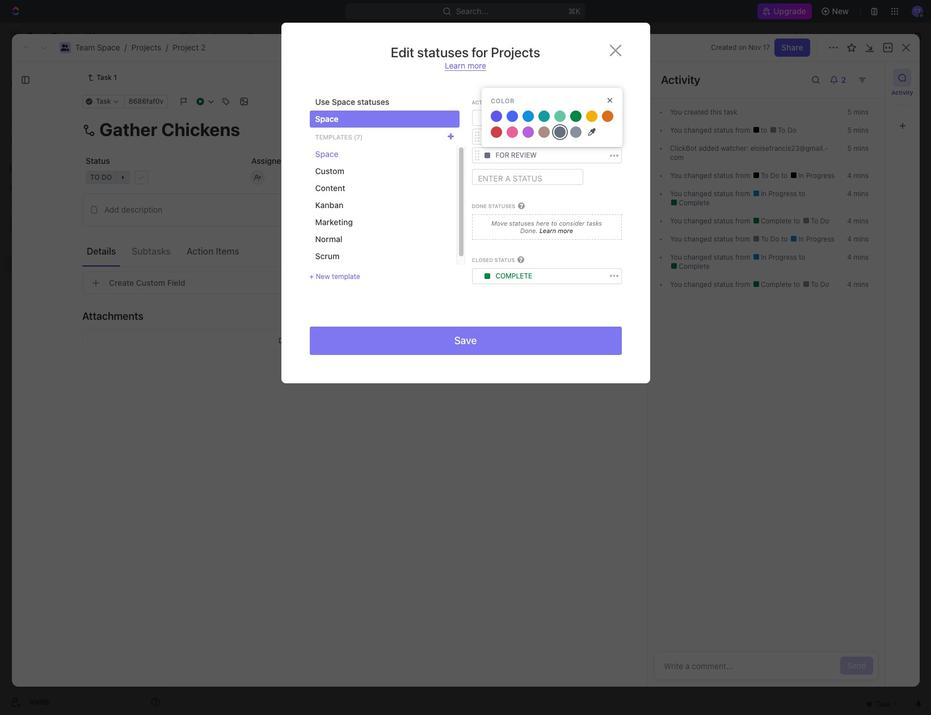 Task type: vqa. For each thing, say whether or not it's contained in the screenshot.
Created on Nov 17
yes



Task type: locate. For each thing, give the bounding box(es) containing it.
3 from from the top
[[735, 189, 750, 198]]

2 horizontal spatial add task
[[849, 73, 883, 82]]

0 horizontal spatial team space link
[[75, 43, 120, 52]]

Edit task name text field
[[82, 119, 570, 140]]

add task down the "task 2"
[[229, 236, 262, 246]]

6 4 mins from the top
[[847, 280, 868, 289]]

1 vertical spatial here
[[327, 336, 342, 345]]

add task for middle add task button
[[305, 160, 335, 169]]

1 vertical spatial add task button
[[291, 158, 339, 171]]

1 4 from the top
[[847, 171, 851, 180]]

share button right 17
[[775, 39, 810, 57]]

learn inside edit statuses for projects learn more
[[445, 61, 465, 70]]

inbox
[[27, 78, 47, 88]]

5 mins for changed status from
[[847, 126, 868, 134]]

3 5 mins from the top
[[847, 144, 868, 153]]

0 vertical spatial here
[[536, 219, 549, 227]]

details button
[[82, 241, 120, 261]]

here right files
[[327, 336, 342, 345]]

1 horizontal spatial more
[[558, 227, 573, 235]]

1 vertical spatial new
[[316, 272, 330, 281]]

task
[[866, 73, 883, 82], [97, 73, 112, 82], [320, 160, 335, 169], [229, 217, 246, 227], [245, 236, 262, 246]]

0 horizontal spatial add task button
[[224, 235, 267, 249]]

task left "1" button
[[229, 217, 246, 227]]

1 vertical spatial more
[[558, 227, 573, 235]]

2 vertical spatial add task
[[229, 236, 262, 246]]

/ right team space
[[240, 31, 243, 41]]

2 5 mins from the top
[[847, 126, 868, 134]]

description
[[121, 205, 162, 214]]

2 vertical spatial statuses
[[509, 219, 534, 227]]

more down for
[[468, 61, 486, 70]]

share down upgrade
[[794, 31, 816, 41]]

0 vertical spatial custom
[[315, 166, 344, 176]]

you
[[670, 108, 682, 116], [670, 126, 682, 134], [670, 171, 682, 180], [670, 189, 682, 198], [670, 217, 682, 225], [670, 235, 682, 243], [670, 253, 682, 262], [670, 280, 682, 289]]

5 4 mins from the top
[[847, 253, 868, 262]]

4
[[847, 171, 851, 180], [847, 189, 851, 198], [847, 217, 851, 225], [847, 235, 851, 243], [847, 253, 851, 262], [847, 280, 851, 289]]

2 horizontal spatial /
[[240, 31, 243, 41]]

1 horizontal spatial custom
[[315, 166, 344, 176]]

0 horizontal spatial here
[[327, 336, 342, 345]]

7 you from the top
[[670, 253, 682, 262]]

1 5 mins from the top
[[847, 108, 868, 116]]

1 vertical spatial custom
[[136, 278, 165, 288]]

custom up content
[[315, 166, 344, 176]]

0 vertical spatial more
[[468, 61, 486, 70]]

0 vertical spatial activity
[[661, 73, 700, 86]]

add task button up content
[[291, 158, 339, 171]]

1 from from the top
[[735, 126, 750, 134]]

in progress inside edit statuses for projects dialog
[[496, 132, 541, 141]]

2 horizontal spatial projects
[[491, 44, 540, 60]]

new inside edit statuses for projects dialog
[[316, 272, 330, 281]]

1 vertical spatial 5 mins
[[847, 126, 868, 134]]

dropdown menu image
[[484, 153, 490, 158]]

add down the "task 2"
[[229, 236, 243, 246]]

edit statuses for projects learn more
[[391, 44, 540, 70]]

0 horizontal spatial statuses
[[357, 97, 389, 107]]

1 vertical spatial learn
[[540, 227, 556, 235]]

5 mins
[[847, 108, 868, 116], [847, 126, 868, 134], [847, 144, 868, 153]]

to do
[[496, 114, 517, 122], [776, 126, 796, 134], [759, 171, 781, 180], [808, 217, 829, 225], [759, 235, 781, 243], [210, 268, 232, 277], [808, 280, 829, 289]]

0 horizontal spatial 1
[[114, 73, 117, 82]]

team space / projects / project 2
[[75, 43, 206, 52]]

8 you from the top
[[670, 280, 682, 289]]

new up automations
[[832, 6, 849, 16]]

0 horizontal spatial projects link
[[131, 43, 161, 52]]

2 4 mins from the top
[[847, 189, 868, 198]]

1 vertical spatial 1
[[266, 217, 269, 226]]

0 vertical spatial learn more link
[[445, 61, 486, 71]]

from
[[735, 126, 750, 134], [735, 171, 750, 180], [735, 189, 750, 198], [735, 217, 750, 225], [735, 235, 750, 243], [735, 253, 750, 262], [735, 280, 750, 289]]

4 4 from the top
[[847, 235, 851, 243]]

1 horizontal spatial activity
[[891, 89, 913, 96]]

mins
[[853, 108, 868, 116], [853, 126, 868, 134], [853, 144, 868, 153], [853, 171, 868, 180], [853, 189, 868, 198], [853, 217, 868, 225], [853, 235, 868, 243], [853, 253, 868, 262], [853, 280, 868, 289]]

0 vertical spatial add task
[[849, 73, 883, 82]]

4 changed from the top
[[684, 217, 711, 225]]

1 horizontal spatial add task
[[305, 160, 335, 169]]

custom inside button
[[136, 278, 165, 288]]

1 horizontal spatial /
[[166, 43, 168, 52]]

task down "1" button
[[245, 236, 262, 246]]

3 5 from the top
[[847, 144, 851, 153]]

added watcher:
[[697, 144, 750, 153]]

team space link
[[176, 30, 238, 43], [75, 43, 120, 52]]

consider
[[559, 219, 585, 227]]

more
[[468, 61, 486, 70], [558, 227, 573, 235]]

add task button up customize
[[842, 69, 890, 87]]

1 4 mins from the top
[[847, 171, 868, 180]]

4 status from the top
[[713, 217, 733, 225]]

add task button down the "task 2"
[[224, 235, 267, 249]]

complete
[[496, 271, 532, 280]]

1 horizontal spatial learn more link
[[538, 227, 573, 235]]

progress inside edit statuses for projects dialog
[[504, 132, 541, 141]]

statuses inside edit statuses for projects learn more
[[417, 44, 469, 60]]

1 horizontal spatial statuses
[[417, 44, 469, 60]]

new right +
[[316, 272, 330, 281]]

user group image
[[12, 222, 20, 229]]

statuses for edit
[[417, 44, 469, 60]]

1 vertical spatial team
[[75, 43, 95, 52]]

4 you from the top
[[670, 189, 682, 198]]

statuses inside move statuses here to consider tasks done.
[[509, 219, 534, 227]]

0 horizontal spatial custom
[[136, 278, 165, 288]]

space for team space / projects / project 2
[[97, 43, 120, 52]]

0 horizontal spatial more
[[468, 61, 486, 70]]

spaces
[[9, 184, 33, 192]]

1 mins from the top
[[853, 108, 868, 116]]

1 vertical spatial activity
[[891, 89, 913, 96]]

0 vertical spatial 5
[[847, 108, 851, 116]]

calendar link
[[287, 102, 323, 118]]

0 vertical spatial learn
[[445, 61, 465, 70]]

2 vertical spatial 5
[[847, 144, 851, 153]]

projects link right team space
[[245, 30, 292, 43]]

1 vertical spatial user group image
[[61, 44, 69, 51]]

0 vertical spatial 5 mins
[[847, 108, 868, 116]]

team up "home" link
[[75, 43, 95, 52]]

5 for added watcher:
[[847, 144, 851, 153]]

here up learn more
[[536, 219, 549, 227]]

changed status from
[[682, 126, 752, 134], [682, 171, 752, 180], [682, 189, 752, 198], [682, 217, 752, 225], [682, 235, 752, 243], [682, 253, 752, 262], [682, 280, 752, 289]]

team up project 2 link
[[191, 31, 210, 41]]

1 status from the top
[[713, 126, 733, 134]]

task left task sidebar navigation tab list
[[866, 73, 883, 82]]

1 horizontal spatial team
[[191, 31, 210, 41]]

2 horizontal spatial statuses
[[509, 219, 534, 227]]

6 changed status from from the top
[[682, 253, 752, 262]]

add task button
[[842, 69, 890, 87], [291, 158, 339, 171], [224, 235, 267, 249]]

2 horizontal spatial add task button
[[842, 69, 890, 87]]

1 horizontal spatial user group image
[[180, 33, 187, 39]]

0 horizontal spatial activity
[[661, 73, 700, 86]]

field
[[167, 278, 185, 288]]

1 horizontal spatial 1
[[266, 217, 269, 226]]

create custom field
[[109, 278, 185, 288]]

this
[[710, 108, 722, 116]]

add task up content
[[305, 160, 335, 169]]

space for team space
[[213, 31, 235, 41]]

assignees
[[473, 133, 506, 141]]

1 horizontal spatial learn
[[540, 227, 556, 235]]

learn more link down the consider in the top of the page
[[538, 227, 573, 235]]

space for use space statuses
[[332, 97, 355, 107]]

here
[[536, 219, 549, 227], [327, 336, 342, 345]]

projects inside edit statuses for projects learn more
[[491, 44, 540, 60]]

move statuses here to consider tasks done.
[[491, 219, 602, 235]]

0 vertical spatial team
[[191, 31, 210, 41]]

action
[[187, 246, 214, 256]]

project 2 link
[[173, 43, 206, 52]]

team for team space
[[191, 31, 210, 41]]

17
[[763, 43, 770, 52]]

share right 17
[[781, 43, 803, 52]]

1 5 from the top
[[847, 108, 851, 116]]

3 mins from the top
[[853, 144, 868, 153]]

1 horizontal spatial here
[[536, 219, 549, 227]]

calendar
[[289, 105, 323, 114]]

1 vertical spatial add task
[[305, 160, 335, 169]]

table link
[[342, 102, 364, 118]]

1 horizontal spatial add task button
[[291, 158, 339, 171]]

2 4 from the top
[[847, 189, 851, 198]]

add inside button
[[104, 205, 119, 214]]

activity inside task sidebar navigation tab list
[[891, 89, 913, 96]]

statuses for move
[[509, 219, 534, 227]]

1 changed status from from the top
[[682, 126, 752, 134]]

progress
[[504, 132, 541, 141], [219, 160, 256, 169], [806, 171, 834, 180], [768, 189, 797, 198], [806, 235, 834, 243], [768, 253, 797, 262]]

/ up "home" link
[[124, 43, 127, 52]]

for review
[[496, 151, 537, 160]]

template
[[332, 272, 360, 281]]

user group image up "home" link
[[61, 44, 69, 51]]

task sidebar content section
[[647, 62, 885, 687]]

2 vertical spatial add task button
[[224, 235, 267, 249]]

tree
[[5, 197, 165, 351]]

6 changed from the top
[[684, 253, 711, 262]]

more down the consider in the top of the page
[[558, 227, 573, 235]]

/ left project
[[166, 43, 168, 52]]

projects for edit
[[491, 44, 540, 60]]

learn
[[445, 61, 465, 70], [540, 227, 556, 235]]

8686faf0v button
[[124, 95, 168, 108]]

0 vertical spatial add task button
[[842, 69, 890, 87]]

task for the topmost add task button
[[866, 73, 883, 82]]

invite
[[30, 697, 49, 707]]

user group image
[[180, 33, 187, 39], [61, 44, 69, 51]]

0 horizontal spatial learn
[[445, 61, 465, 70]]

5 you from the top
[[670, 217, 682, 225]]

0 vertical spatial 1
[[114, 73, 117, 82]]

5 for changed status from
[[847, 126, 851, 134]]

space
[[213, 31, 235, 41], [97, 43, 120, 52], [332, 97, 355, 107], [315, 114, 339, 124], [315, 149, 339, 159]]

for
[[472, 44, 488, 60]]

share button down upgrade
[[788, 27, 823, 45]]

user group image up project
[[180, 33, 187, 39]]

2 vertical spatial 5 mins
[[847, 144, 868, 153]]

5 from from the top
[[735, 235, 750, 243]]

learn more link down for
[[445, 61, 486, 71]]

hide button
[[584, 130, 609, 144]]

6 mins from the top
[[853, 217, 868, 225]]

7 changed from the top
[[684, 280, 711, 289]]

2 changed from the top
[[684, 171, 711, 180]]

0 vertical spatial new
[[832, 6, 849, 16]]

activity inside task sidebar content section
[[661, 73, 700, 86]]

projects inside 'link'
[[259, 31, 289, 41]]

0 horizontal spatial team
[[75, 43, 95, 52]]

use
[[315, 97, 330, 107]]

upgrade
[[774, 6, 806, 16]]

changed
[[684, 126, 711, 134], [684, 171, 711, 180], [684, 189, 711, 198], [684, 217, 711, 225], [684, 235, 711, 243], [684, 253, 711, 262], [684, 280, 711, 289]]

task
[[724, 108, 737, 116]]

2
[[201, 43, 206, 52], [269, 160, 274, 169], [248, 217, 253, 227], [245, 268, 249, 277]]

content
[[315, 183, 345, 193]]

0 horizontal spatial new
[[316, 272, 330, 281]]

add up content
[[305, 160, 318, 169]]

task up content
[[320, 160, 335, 169]]

2 5 from the top
[[847, 126, 851, 134]]

4 mins from the top
[[853, 171, 868, 180]]

1 horizontal spatial new
[[832, 6, 849, 16]]

send
[[847, 661, 866, 671]]

0 vertical spatial statuses
[[417, 44, 469, 60]]

add task up customize
[[849, 73, 883, 82]]

projects link left project
[[131, 43, 161, 52]]

custom left "field"
[[136, 278, 165, 288]]

4 mins
[[847, 171, 868, 180], [847, 189, 868, 198], [847, 217, 868, 225], [847, 235, 868, 243], [847, 253, 868, 262], [847, 280, 868, 289]]

/
[[240, 31, 243, 41], [124, 43, 127, 52], [166, 43, 168, 52]]

1 you from the top
[[670, 108, 682, 116]]

4 4 mins from the top
[[847, 235, 868, 243]]

add left description
[[104, 205, 119, 214]]

1 horizontal spatial projects
[[259, 31, 289, 41]]

task sidebar navigation tab list
[[890, 69, 915, 135]]

created
[[684, 108, 708, 116]]

status
[[713, 126, 733, 134], [713, 171, 733, 180], [713, 189, 733, 198], [713, 217, 733, 225], [713, 235, 733, 243], [713, 253, 733, 262], [713, 280, 733, 289]]

0 horizontal spatial projects
[[131, 43, 161, 52]]

team
[[191, 31, 210, 41], [75, 43, 95, 52]]

0 horizontal spatial add task
[[229, 236, 262, 246]]

favorites
[[9, 165, 39, 173]]

1 vertical spatial 5
[[847, 126, 851, 134]]

status
[[86, 156, 110, 166]]

add description button
[[86, 201, 566, 219]]

home
[[27, 59, 49, 69]]



Task type: describe. For each thing, give the bounding box(es) containing it.
task for middle add task button
[[320, 160, 335, 169]]

6 you from the top
[[670, 235, 682, 243]]

board
[[212, 105, 234, 114]]

assignees button
[[459, 130, 512, 144]]

1 button
[[255, 216, 271, 228]]

7 changed status from from the top
[[682, 280, 752, 289]]

created on nov 17
[[711, 43, 770, 52]]

home link
[[5, 55, 165, 73]]

action items
[[187, 246, 239, 256]]

favorites button
[[5, 162, 44, 176]]

drop
[[278, 336, 294, 345]]

attachments button
[[82, 302, 570, 330]]

⌘k
[[568, 6, 581, 16]]

7 mins from the top
[[853, 235, 868, 243]]

5 4 from the top
[[847, 253, 851, 262]]

normal
[[315, 234, 342, 244]]

team space
[[191, 31, 235, 41]]

added
[[698, 144, 719, 153]]

board link
[[209, 102, 234, 118]]

3 changed status from from the top
[[682, 189, 752, 198]]

subtasks button
[[127, 241, 175, 261]]

tasks
[[587, 219, 602, 227]]

3 status from the top
[[713, 189, 733, 198]]

7 from from the top
[[735, 280, 750, 289]]

6 4 from the top
[[847, 280, 851, 289]]

subtasks
[[132, 246, 171, 256]]

review
[[511, 151, 537, 160]]

assigned to
[[251, 156, 296, 166]]

nov
[[748, 43, 761, 52]]

here inside move statuses here to consider tasks done.
[[536, 219, 549, 227]]

sidebar navigation
[[0, 23, 170, 715]]

drop your files here to
[[278, 336, 350, 345]]

gantt
[[385, 105, 406, 114]]

0 horizontal spatial user group image
[[61, 44, 69, 51]]

+
[[309, 272, 314, 281]]

tree inside sidebar navigation
[[5, 197, 165, 351]]

edit statuses for projects dialog
[[281, 23, 650, 383]]

4 changed status from from the top
[[682, 217, 752, 225]]

edit
[[391, 44, 414, 60]]

1 inside button
[[266, 217, 269, 226]]

hide
[[589, 133, 604, 141]]

2 from from the top
[[735, 171, 750, 180]]

0 vertical spatial share
[[794, 31, 816, 41]]

send button
[[840, 657, 873, 675]]

automations button
[[828, 28, 887, 45]]

customize button
[[820, 102, 878, 118]]

done.
[[520, 227, 538, 235]]

1 vertical spatial share
[[781, 43, 803, 52]]

5 status from the top
[[713, 235, 733, 243]]

2 you from the top
[[670, 126, 682, 134]]

to inside move statuses here to consider tasks done.
[[551, 219, 557, 227]]

1 horizontal spatial projects link
[[245, 30, 292, 43]]

0 horizontal spatial /
[[124, 43, 127, 52]]

created
[[711, 43, 737, 52]]

0 horizontal spatial learn more link
[[445, 61, 486, 71]]

2 changed status from from the top
[[682, 171, 752, 180]]

5 changed from the top
[[684, 235, 711, 243]]

items
[[216, 246, 239, 256]]

color options list
[[488, 108, 616, 140]]

5 mins from the top
[[853, 189, 868, 198]]

more inside edit statuses for projects learn more
[[468, 61, 486, 70]]

3 changed from the top
[[684, 189, 711, 198]]

gantt link
[[383, 102, 406, 118]]

task down team space / projects / project 2
[[97, 73, 112, 82]]

new inside button
[[832, 6, 849, 16]]

8 mins from the top
[[853, 253, 868, 262]]

in inside edit statuses for projects dialog
[[496, 132, 502, 141]]

add description
[[104, 205, 162, 214]]

add task for the topmost add task button
[[849, 73, 883, 82]]

task 2
[[229, 217, 253, 227]]

8686faf0v
[[129, 97, 163, 106]]

do inside edit statuses for projects dialog
[[507, 114, 517, 122]]

6 from from the top
[[735, 253, 750, 262]]

you created this task
[[670, 108, 737, 116]]

attachments
[[82, 310, 144, 322]]

7 status from the top
[[713, 280, 733, 289]]

customize
[[834, 105, 874, 114]]

2 mins from the top
[[853, 126, 868, 134]]

team for team space / projects / project 2
[[75, 43, 95, 52]]

use space statuses
[[315, 97, 389, 107]]

color
[[491, 97, 515, 104]]

task 1
[[97, 73, 117, 82]]

com
[[670, 144, 828, 162]]

5 changed status from from the top
[[682, 235, 752, 243]]

5 mins for added watcher:
[[847, 144, 868, 153]]

Search tasks... text field
[[790, 129, 903, 146]]

1 changed from the top
[[684, 126, 711, 134]]

marketing
[[315, 217, 353, 227]]

inbox link
[[5, 74, 165, 92]]

new button
[[816, 2, 856, 20]]

action items button
[[182, 241, 244, 261]]

on
[[739, 43, 747, 52]]

0 vertical spatial user group image
[[180, 33, 187, 39]]

table
[[344, 105, 364, 114]]

custom inside edit statuses for projects dialog
[[315, 166, 344, 176]]

details
[[87, 246, 116, 256]]

move
[[491, 219, 507, 227]]

scrum
[[315, 251, 339, 261]]

for
[[496, 151, 509, 160]]

add up customize
[[849, 73, 864, 82]]

create custom field button
[[82, 272, 570, 294]]

upgrade link
[[758, 3, 812, 19]]

eloisefrancis23@gmail. com
[[670, 144, 828, 162]]

projects for team
[[131, 43, 161, 52]]

1 vertical spatial statuses
[[357, 97, 389, 107]]

assigned
[[251, 156, 286, 166]]

search...
[[456, 6, 488, 16]]

+ new template
[[309, 272, 360, 281]]

add task for leftmost add task button
[[229, 236, 262, 246]]

2 status from the top
[[713, 171, 733, 180]]

task 1 link
[[82, 71, 121, 85]]

1 horizontal spatial team space link
[[176, 30, 238, 43]]

4 from from the top
[[735, 217, 750, 225]]

learn more
[[538, 227, 573, 235]]

project
[[173, 43, 199, 52]]

Enter a status text field
[[478, 169, 577, 185]]

3 you from the top
[[670, 171, 682, 180]]

3 4 mins from the top
[[847, 217, 868, 225]]

6 status from the top
[[713, 253, 733, 262]]

automations
[[834, 31, 881, 41]]

task for leftmost add task button
[[245, 236, 262, 246]]

watcher:
[[721, 144, 748, 153]]

9 mins from the top
[[853, 280, 868, 289]]

files
[[312, 336, 325, 345]]

clickbot
[[670, 144, 697, 153]]

kanban
[[315, 200, 343, 210]]

3 4 from the top
[[847, 217, 851, 225]]

eloisefrancis23@gmail.
[[750, 144, 828, 153]]

to do inside edit statuses for projects dialog
[[496, 114, 517, 122]]

create
[[109, 278, 134, 288]]

1 vertical spatial learn more link
[[538, 227, 573, 235]]



